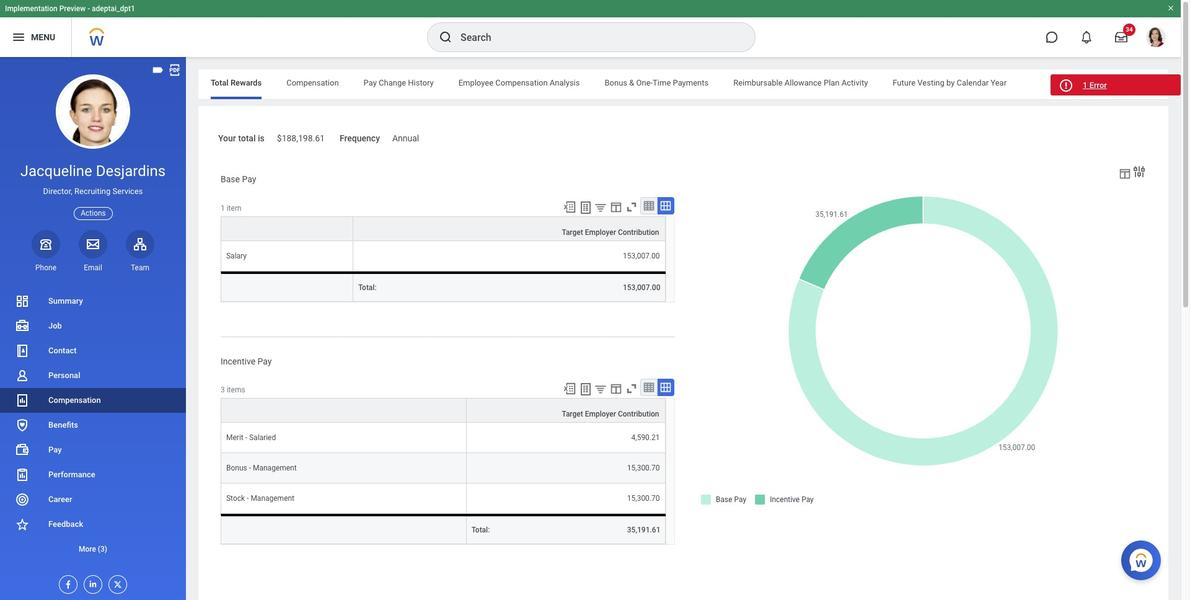 Task type: describe. For each thing, give the bounding box(es) containing it.
- inside menu banner
[[88, 4, 90, 13]]

export to worksheets image for base pay
[[579, 200, 594, 215]]

1 item
[[221, 204, 241, 212]]

row containing bonus - management
[[221, 453, 665, 484]]

bonus - management
[[226, 464, 297, 473]]

performance link
[[0, 462, 186, 487]]

(3)
[[98, 545, 107, 554]]

management for stock - management
[[251, 494, 294, 503]]

phone
[[35, 263, 56, 272]]

34
[[1126, 26, 1133, 33]]

contact image
[[15, 343, 30, 358]]

6 row from the top
[[221, 514, 665, 545]]

row containing stock - management
[[221, 484, 665, 514]]

employer for base pay
[[585, 228, 616, 237]]

x image
[[109, 576, 123, 590]]

linkedin image
[[84, 576, 98, 589]]

1 error button
[[1051, 74, 1181, 95]]

adeptai_dpt1
[[92, 4, 135, 13]]

summary image
[[15, 294, 30, 309]]

team link
[[126, 230, 154, 273]]

target for base pay
[[562, 228, 583, 237]]

3 items
[[221, 386, 245, 395]]

merit - salaried
[[226, 434, 276, 442]]

services
[[113, 187, 143, 196]]

employer for incentive pay
[[585, 410, 616, 419]]

feedback
[[48, 519, 83, 529]]

toolbar for base pay
[[558, 197, 675, 216]]

merit
[[226, 434, 243, 442]]

jacqueline
[[20, 162, 92, 180]]

feedback image
[[15, 517, 30, 532]]

future
[[893, 78, 916, 87]]

export to excel image
[[563, 382, 577, 396]]

implementation preview -   adeptai_dpt1
[[5, 4, 135, 13]]

compensation link
[[0, 388, 186, 413]]

menu button
[[0, 17, 71, 57]]

pay right base
[[242, 174, 256, 184]]

2 horizontal spatial compensation
[[495, 78, 548, 87]]

by
[[947, 78, 955, 87]]

calendar
[[957, 78, 989, 87]]

base
[[221, 174, 240, 184]]

select to filter grid data image
[[594, 201, 608, 214]]

your
[[218, 133, 236, 143]]

tab list containing total rewards
[[198, 69, 1169, 99]]

pay right the incentive
[[258, 356, 272, 366]]

total
[[238, 133, 256, 143]]

history
[[408, 78, 434, 87]]

actions
[[81, 209, 106, 217]]

total rewards
[[211, 78, 262, 87]]

2 row from the top
[[221, 271, 665, 302]]

more (3)
[[79, 545, 107, 554]]

jacqueline desjardins
[[20, 162, 166, 180]]

desjardins
[[96, 162, 166, 180]]

vesting
[[918, 78, 945, 87]]

future vesting by calendar year
[[893, 78, 1007, 87]]

rewards
[[231, 78, 262, 87]]

more (3) button
[[0, 542, 186, 557]]

career image
[[15, 492, 30, 507]]

&
[[629, 78, 634, 87]]

time
[[653, 78, 671, 87]]

34 button
[[1108, 24, 1136, 51]]

select to filter grid data image
[[594, 383, 608, 396]]

item
[[227, 204, 241, 212]]

- for stock
[[247, 494, 249, 503]]

search image
[[438, 30, 453, 45]]

cell for 153,007.00
[[221, 271, 353, 302]]

stock - management
[[226, 494, 294, 503]]

1 for 1 error
[[1083, 81, 1088, 90]]

reimbursable
[[733, 78, 783, 87]]

export to excel image
[[563, 200, 577, 214]]

contribution for incentive pay
[[618, 410, 659, 419]]

phone button
[[32, 230, 60, 273]]

compensation image
[[15, 393, 30, 408]]

career
[[48, 495, 72, 504]]

one-
[[636, 78, 653, 87]]

target employer contribution for base pay
[[562, 228, 659, 237]]

table image for incentive pay
[[643, 381, 656, 394]]

contribution for base pay
[[618, 228, 659, 237]]

bonus for bonus - management
[[226, 464, 247, 473]]

menu banner
[[0, 0, 1181, 57]]

4,590.21
[[631, 434, 660, 442]]

feedback link
[[0, 512, 186, 537]]

15,300.70 for bonus - management
[[627, 464, 660, 473]]

export to worksheets image for incentive pay
[[579, 382, 594, 397]]

contact link
[[0, 338, 186, 363]]

reimbursable allowance plan activity
[[733, 78, 868, 87]]

preview
[[59, 4, 86, 13]]

allowance
[[785, 78, 822, 87]]

row containing salary
[[221, 241, 665, 271]]

profile logan mcneil image
[[1146, 27, 1166, 50]]

justify image
[[11, 30, 26, 45]]

navigation pane region
[[0, 57, 186, 600]]

performance image
[[15, 467, 30, 482]]

activity
[[842, 78, 868, 87]]

frequency element
[[392, 126, 419, 144]]

job link
[[0, 314, 186, 338]]

153,007.00 for total:
[[623, 283, 661, 292]]

view team image
[[133, 237, 148, 252]]



Task type: vqa. For each thing, say whether or not it's contained in the screenshot.
Up Bad Image associated with 24.6%
no



Task type: locate. For each thing, give the bounding box(es) containing it.
personal
[[48, 371, 80, 380]]

3
[[221, 386, 225, 395]]

pay
[[364, 78, 377, 87], [242, 174, 256, 184], [258, 356, 272, 366], [48, 445, 62, 454]]

2 target employer contribution from the top
[[562, 410, 659, 419]]

tab list
[[198, 69, 1169, 99]]

1 vertical spatial management
[[251, 494, 294, 503]]

expand table image right click to view/edit grid preferences icon at the bottom
[[660, 381, 672, 394]]

incentive
[[221, 356, 255, 366]]

1 vertical spatial target
[[562, 410, 583, 419]]

menu
[[31, 32, 55, 42]]

bonus inside row
[[226, 464, 247, 473]]

0 horizontal spatial 1
[[221, 204, 225, 212]]

0 vertical spatial target employer contribution row
[[221, 216, 665, 241]]

1 row from the top
[[221, 241, 665, 271]]

0 vertical spatial fullscreen image
[[625, 200, 639, 214]]

compensation left analysis
[[495, 78, 548, 87]]

target
[[562, 228, 583, 237], [562, 410, 583, 419]]

1 vertical spatial total:
[[472, 526, 490, 535]]

pay down the benefits
[[48, 445, 62, 454]]

1 horizontal spatial 1
[[1083, 81, 1088, 90]]

notifications large image
[[1080, 31, 1093, 43]]

frequency
[[340, 133, 380, 143]]

salary
[[226, 251, 247, 260]]

0 vertical spatial management
[[253, 464, 297, 473]]

benefits
[[48, 420, 78, 430]]

job image
[[15, 319, 30, 333]]

cell for 35,191.61
[[221, 514, 467, 545]]

error
[[1090, 81, 1107, 90]]

table image
[[643, 199, 656, 212], [643, 381, 656, 394]]

base pay
[[221, 174, 256, 184]]

employer down select to filter grid data image on the bottom of the page
[[585, 410, 616, 419]]

director, recruiting services
[[43, 187, 143, 196]]

1 vertical spatial target employer contribution row
[[221, 398, 665, 423]]

bonus up stock
[[226, 464, 247, 473]]

total: for 35,191.61
[[472, 526, 490, 535]]

pay image
[[15, 443, 30, 457]]

2 target from the top
[[562, 410, 583, 419]]

-
[[88, 4, 90, 13], [245, 434, 247, 442], [249, 464, 251, 473], [247, 494, 249, 503]]

contact
[[48, 346, 77, 355]]

salaried
[[249, 434, 276, 442]]

fullscreen image right click to view/edit grid preferences image
[[625, 200, 639, 214]]

items
[[227, 386, 245, 395]]

1 horizontal spatial bonus
[[605, 78, 627, 87]]

0 vertical spatial 15,300.70
[[627, 464, 660, 473]]

target down export to excel icon
[[562, 410, 583, 419]]

email button
[[79, 230, 107, 273]]

analysis
[[550, 78, 580, 87]]

1 contribution from the top
[[618, 228, 659, 237]]

1 target employer contribution row from the top
[[221, 216, 665, 241]]

1 inside button
[[1083, 81, 1088, 90]]

1 vertical spatial contribution
[[618, 410, 659, 419]]

- right stock
[[247, 494, 249, 503]]

contribution up 4,590.21
[[618, 410, 659, 419]]

compensation inside list
[[48, 395, 101, 405]]

2 15,300.70 from the top
[[627, 494, 660, 503]]

pay inside tab list
[[364, 78, 377, 87]]

1 target from the top
[[562, 228, 583, 237]]

5 row from the top
[[221, 484, 665, 514]]

fullscreen image for incentive pay
[[625, 382, 639, 396]]

row containing merit - salaried
[[221, 423, 665, 453]]

phone jacqueline desjardins element
[[32, 263, 60, 273]]

target employer contribution row for base pay
[[221, 216, 665, 241]]

employer
[[585, 228, 616, 237], [585, 410, 616, 419]]

1 vertical spatial expand table image
[[660, 381, 672, 394]]

2 fullscreen image from the top
[[625, 382, 639, 396]]

target employer contribution down click to view/edit grid preferences image
[[562, 228, 659, 237]]

0 horizontal spatial bonus
[[226, 464, 247, 473]]

3 row from the top
[[221, 423, 665, 453]]

more
[[79, 545, 96, 554]]

employee compensation analysis
[[459, 78, 580, 87]]

your total is element
[[277, 126, 325, 144]]

actions button
[[74, 207, 113, 220]]

- for merit
[[245, 434, 247, 442]]

benefits image
[[15, 418, 30, 433]]

$188,198.61
[[277, 133, 325, 143]]

employer down select to filter grid data icon
[[585, 228, 616, 237]]

target employer contribution button for base pay
[[353, 217, 665, 240]]

35,191.61
[[627, 526, 661, 535]]

1 table image from the top
[[643, 199, 656, 212]]

target employer contribution for incentive pay
[[562, 410, 659, 419]]

target employer contribution down click to view/edit grid preferences icon at the bottom
[[562, 410, 659, 419]]

target down export to excel image
[[562, 228, 583, 237]]

click to view/edit grid preferences image
[[610, 382, 623, 396]]

personal image
[[15, 368, 30, 383]]

pay left change
[[364, 78, 377, 87]]

0 vertical spatial toolbar
[[558, 197, 675, 216]]

more (3) button
[[0, 537, 186, 562]]

2 table image from the top
[[643, 381, 656, 394]]

1 vertical spatial 15,300.70
[[627, 494, 660, 503]]

target for incentive pay
[[562, 410, 583, 419]]

- down merit - salaried
[[249, 464, 251, 473]]

list
[[0, 289, 186, 562]]

1 for 1 item
[[221, 204, 225, 212]]

stock
[[226, 494, 245, 503]]

0 vertical spatial table image
[[643, 199, 656, 212]]

1 toolbar from the top
[[558, 197, 675, 216]]

inbox large image
[[1115, 31, 1128, 43]]

0 vertical spatial target
[[562, 228, 583, 237]]

fullscreen image right click to view/edit grid preferences icon at the bottom
[[625, 382, 639, 396]]

director,
[[43, 187, 72, 196]]

- for bonus
[[249, 464, 251, 473]]

0 vertical spatial contribution
[[618, 228, 659, 237]]

personal link
[[0, 363, 186, 388]]

phone image
[[37, 237, 55, 252]]

0 vertical spatial expand table image
[[660, 199, 672, 212]]

1 horizontal spatial compensation
[[287, 78, 339, 87]]

expand table image for base pay
[[660, 199, 672, 212]]

management for bonus - management
[[253, 464, 297, 473]]

2 export to worksheets image from the top
[[579, 382, 594, 397]]

15,300.70 for stock - management
[[627, 494, 660, 503]]

1 vertical spatial 153,007.00
[[623, 283, 661, 292]]

0 vertical spatial bonus
[[605, 78, 627, 87]]

2 employer from the top
[[585, 410, 616, 419]]

1 expand table image from the top
[[660, 199, 672, 212]]

annual
[[392, 133, 419, 143]]

0 vertical spatial cell
[[221, 271, 353, 302]]

recruiting
[[74, 187, 111, 196]]

2 contribution from the top
[[618, 410, 659, 419]]

team jacqueline desjardins element
[[126, 263, 154, 273]]

facebook image
[[60, 576, 73, 590]]

pay change history
[[364, 78, 434, 87]]

management down "bonus - management"
[[251, 494, 294, 503]]

team
[[131, 263, 149, 272]]

0 vertical spatial 153,007.00
[[623, 251, 660, 260]]

your total is
[[218, 133, 265, 143]]

career link
[[0, 487, 186, 512]]

list containing summary
[[0, 289, 186, 562]]

1 target employer contribution from the top
[[562, 228, 659, 237]]

1 horizontal spatial total:
[[472, 526, 490, 535]]

contribution down click to view/edit grid preferences image
[[618, 228, 659, 237]]

total:
[[358, 283, 377, 292], [472, 526, 490, 535]]

1 employer from the top
[[585, 228, 616, 237]]

mail image
[[86, 237, 100, 252]]

0 horizontal spatial compensation
[[48, 395, 101, 405]]

email jacqueline desjardins element
[[79, 263, 107, 273]]

export to worksheets image
[[579, 200, 594, 215], [579, 382, 594, 397]]

target employer contribution row
[[221, 216, 665, 241], [221, 398, 665, 423]]

year
[[991, 78, 1007, 87]]

0 vertical spatial employer
[[585, 228, 616, 237]]

0 vertical spatial total:
[[358, 283, 377, 292]]

plan
[[824, 78, 840, 87]]

expand table image right click to view/edit grid preferences image
[[660, 199, 672, 212]]

fullscreen image for base pay
[[625, 200, 639, 214]]

performance
[[48, 470, 95, 479]]

1
[[1083, 81, 1088, 90], [221, 204, 225, 212]]

total: for 153,007.00
[[358, 283, 377, 292]]

target employer contribution button for incentive pay
[[467, 399, 665, 422]]

row
[[221, 241, 665, 271], [221, 271, 665, 302], [221, 423, 665, 453], [221, 453, 665, 484], [221, 484, 665, 514], [221, 514, 665, 545]]

view worker - table image
[[1118, 167, 1132, 180]]

1 vertical spatial target employer contribution
[[562, 410, 659, 419]]

exclamation image
[[1061, 81, 1070, 91]]

2 expand table image from the top
[[660, 381, 672, 394]]

click to view/edit grid preferences image
[[610, 200, 623, 214]]

2 cell from the top
[[221, 514, 467, 545]]

15,300.70 up 35,191.61
[[627, 494, 660, 503]]

15,300.70 down 4,590.21
[[627, 464, 660, 473]]

table image right click to view/edit grid preferences image
[[643, 199, 656, 212]]

is
[[258, 133, 265, 143]]

pay inside list
[[48, 445, 62, 454]]

1 left error
[[1083, 81, 1088, 90]]

153,007.00 for salary
[[623, 251, 660, 260]]

summary link
[[0, 289, 186, 314]]

1 vertical spatial employer
[[585, 410, 616, 419]]

summary
[[48, 296, 83, 306]]

153,007.00
[[623, 251, 660, 260], [623, 283, 661, 292]]

change
[[379, 78, 406, 87]]

0 vertical spatial export to worksheets image
[[579, 200, 594, 215]]

- right merit
[[245, 434, 247, 442]]

1 vertical spatial toolbar
[[558, 379, 675, 398]]

1 fullscreen image from the top
[[625, 200, 639, 214]]

expand table image for incentive pay
[[660, 381, 672, 394]]

1 vertical spatial export to worksheets image
[[579, 382, 594, 397]]

0 vertical spatial target employer contribution button
[[353, 217, 665, 240]]

implementation
[[5, 4, 57, 13]]

1 vertical spatial table image
[[643, 381, 656, 394]]

2 target employer contribution row from the top
[[221, 398, 665, 423]]

15,300.70
[[627, 464, 660, 473], [627, 494, 660, 503]]

1 cell from the top
[[221, 271, 353, 302]]

management down salaried
[[253, 464, 297, 473]]

export to worksheets image left select to filter grid data image on the bottom of the page
[[579, 382, 594, 397]]

job
[[48, 321, 62, 330]]

- right preview
[[88, 4, 90, 13]]

0 horizontal spatial total:
[[358, 283, 377, 292]]

benefits link
[[0, 413, 186, 438]]

1 export to worksheets image from the top
[[579, 200, 594, 215]]

view printable version (pdf) image
[[168, 63, 182, 77]]

toolbar
[[558, 197, 675, 216], [558, 379, 675, 398]]

1 vertical spatial 1
[[221, 204, 225, 212]]

target employer contribution
[[562, 228, 659, 237], [562, 410, 659, 419]]

bonus
[[605, 78, 627, 87], [226, 464, 247, 473]]

table image for base pay
[[643, 199, 656, 212]]

target employer contribution row for incentive pay
[[221, 398, 665, 423]]

pay link
[[0, 438, 186, 462]]

1 error
[[1083, 81, 1107, 90]]

2 toolbar from the top
[[558, 379, 675, 398]]

management
[[253, 464, 297, 473], [251, 494, 294, 503]]

tag image
[[151, 63, 165, 77]]

employee
[[459, 78, 493, 87]]

email
[[84, 263, 102, 272]]

0 vertical spatial target employer contribution
[[562, 228, 659, 237]]

toolbar for incentive pay
[[558, 379, 675, 398]]

1 15,300.70 from the top
[[627, 464, 660, 473]]

1 vertical spatial cell
[[221, 514, 467, 545]]

payments
[[673, 78, 709, 87]]

1 vertical spatial fullscreen image
[[625, 382, 639, 396]]

0 vertical spatial 1
[[1083, 81, 1088, 90]]

expand table image
[[660, 199, 672, 212], [660, 381, 672, 394]]

1 left item at the top left of page
[[221, 204, 225, 212]]

bonus & one-time payments
[[605, 78, 709, 87]]

bonus left &
[[605, 78, 627, 87]]

Search Workday  search field
[[461, 24, 730, 51]]

total
[[211, 78, 229, 87]]

1 vertical spatial target employer contribution button
[[467, 399, 665, 422]]

4 row from the top
[[221, 453, 665, 484]]

close environment banner image
[[1167, 4, 1175, 12]]

bonus for bonus & one-time payments
[[605, 78, 627, 87]]

table image right click to view/edit grid preferences icon at the bottom
[[643, 381, 656, 394]]

configure and view chart data image
[[1132, 164, 1147, 179]]

cell
[[221, 271, 353, 302], [221, 514, 467, 545]]

incentive pay
[[221, 356, 272, 366]]

compensation down personal
[[48, 395, 101, 405]]

compensation up your total is element
[[287, 78, 339, 87]]

compensation
[[287, 78, 339, 87], [495, 78, 548, 87], [48, 395, 101, 405]]

export to worksheets image left select to filter grid data icon
[[579, 200, 594, 215]]

1 vertical spatial bonus
[[226, 464, 247, 473]]

fullscreen image
[[625, 200, 639, 214], [625, 382, 639, 396]]



